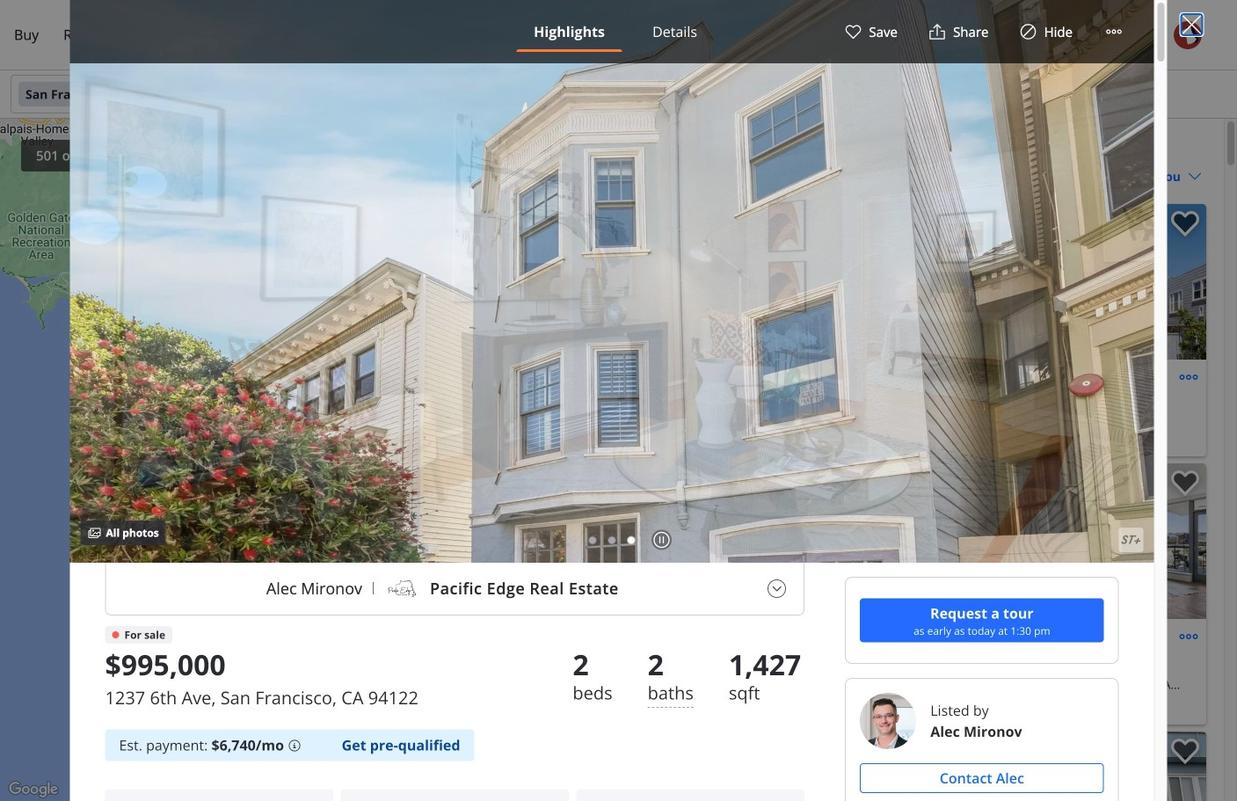 Task type: vqa. For each thing, say whether or not it's contained in the screenshot.
1st 11
no



Task type: describe. For each thing, give the bounding box(es) containing it.
zillow logo image
[[548, 21, 689, 52]]

property images, use arrow keys to navigate, image 1 of 49 group
[[595, 204, 897, 364]]

pacific edge real estate image
[[384, 580, 420, 598]]

pause slideshow image
[[653, 531, 671, 549]]

go to slide 1 image
[[588, 536, 597, 545]]

alec mironov image
[[860, 693, 917, 749]]

filters element
[[0, 70, 1237, 119]]

property images, use arrow keys to navigate, image 1 of 57 group
[[905, 463, 1207, 623]]

remove tag image
[[136, 87, 150, 101]]

go to slide 2 image
[[608, 536, 616, 545]]



Task type: locate. For each thing, give the bounding box(es) containing it.
google image
[[4, 778, 62, 801]]

utility element
[[70, 0, 1154, 63]]

1237 6th ave, san francisco, ca 94122 image
[[595, 204, 897, 360]]

1020 rivera st, san francisco, ca 94116 image
[[905, 204, 1207, 360]]

advertisement element
[[595, 463, 897, 725]]

open photo slideshow at photo 1 image
[[0, 0, 1160, 767]]

property images, use arrow keys to navigate, image 1 of 38 group
[[905, 204, 1207, 364]]

480 mission bay blvd #420, san francisco, ca 94158 image
[[905, 463, 1207, 619]]

map region
[[0, 119, 578, 801]]

clear field image
[[245, 87, 259, 101]]

go to slide 3 image
[[627, 536, 636, 545]]

main navigation
[[0, 0, 1237, 70]]

main content
[[578, 119, 1224, 801]]



